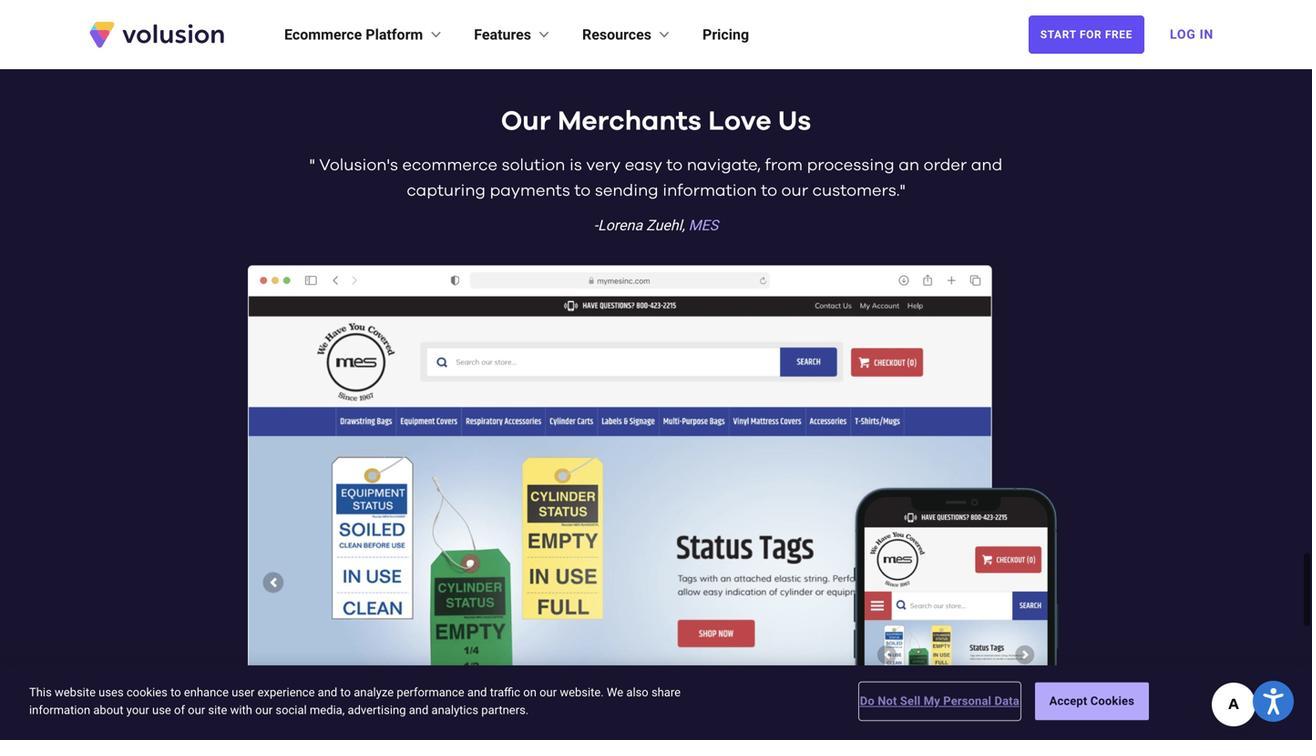 Task type: vqa. For each thing, say whether or not it's contained in the screenshot.
"they"
no



Task type: describe. For each thing, give the bounding box(es) containing it.
solution
[[502, 157, 565, 174]]

order
[[924, 157, 967, 174]]

processing
[[807, 157, 895, 174]]

experience
[[258, 686, 315, 700]]

log in
[[1170, 27, 1214, 42]]

ecommerce
[[402, 157, 497, 174]]

partners.
[[481, 704, 529, 718]]

to down is
[[574, 183, 591, 199]]

love
[[708, 108, 771, 135]]

advertising
[[348, 704, 406, 718]]

very
[[586, 157, 621, 174]]

features
[[474, 26, 531, 43]]

log in link
[[1159, 15, 1225, 55]]

mes
[[689, 217, 718, 234]]

about
[[93, 704, 124, 718]]

ecommerce platform
[[284, 26, 423, 43]]

easy
[[625, 157, 662, 174]]

navigate,
[[687, 157, 761, 174]]

of
[[174, 704, 185, 718]]

pricing link
[[703, 24, 749, 46]]

media,
[[310, 704, 345, 718]]

an
[[899, 157, 920, 174]]

your
[[126, 704, 149, 718]]

privacy alert dialog
[[0, 666, 1312, 741]]

for
[[1080, 28, 1102, 41]]

website
[[55, 686, 96, 700]]

our right the on
[[540, 686, 557, 700]]

do not sell my personal data button
[[860, 684, 1019, 720]]

accept cookies
[[1049, 695, 1134, 709]]

information inside this website uses cookies to enhance user experience and to analyze performance and traffic on our website. we also share information about your use of our site with our social media, advertising and analytics partners.
[[29, 704, 90, 718]]

my
[[924, 695, 940, 709]]

site
[[208, 704, 227, 718]]

to right the easy
[[666, 157, 683, 174]]

lorena
[[598, 217, 643, 234]]

start
[[1040, 28, 1076, 41]]

our
[[501, 108, 551, 135]]

social
[[276, 704, 307, 718]]

features button
[[474, 24, 553, 46]]

is
[[569, 157, 582, 174]]

our right with
[[255, 704, 273, 718]]

uses
[[99, 686, 124, 700]]

platform
[[366, 26, 423, 43]]

in
[[1200, 27, 1214, 42]]

we
[[607, 686, 623, 700]]

"
[[309, 157, 315, 174]]

start for free
[[1040, 28, 1133, 41]]

log
[[1170, 27, 1196, 42]]

-lorena zuehl, mes
[[594, 217, 718, 234]]

our inside " volusion's ecommerce solution is very easy to navigate, from processing an order and capturing payments to sending information to our customers."
[[781, 183, 808, 199]]

payments
[[490, 183, 570, 199]]

our right of
[[188, 704, 205, 718]]

and inside " volusion's ecommerce solution is very easy to navigate, from processing an order and capturing payments to sending information to our customers."
[[971, 157, 1003, 174]]

cookies
[[1090, 695, 1134, 709]]

and left the traffic
[[467, 686, 487, 700]]



Task type: locate. For each thing, give the bounding box(es) containing it.
use
[[152, 704, 171, 718]]

ecommerce
[[284, 26, 362, 43]]

from
[[765, 157, 803, 174]]

free
[[1105, 28, 1133, 41]]

our
[[781, 183, 808, 199], [540, 686, 557, 700], [188, 704, 205, 718], [255, 704, 273, 718]]

accept cookies button
[[1035, 683, 1149, 721]]

mes link
[[689, 217, 718, 234]]

0 vertical spatial information
[[663, 183, 757, 199]]

also
[[626, 686, 649, 700]]

to up media,
[[340, 686, 351, 700]]

information inside " volusion's ecommerce solution is very easy to navigate, from processing an order and capturing payments to sending information to our customers."
[[663, 183, 757, 199]]

enhance
[[184, 686, 229, 700]]

traffic
[[490, 686, 520, 700]]

with
[[230, 704, 252, 718]]

personal
[[943, 695, 992, 709]]

cookies
[[127, 686, 168, 700]]

information down website
[[29, 704, 90, 718]]

to up of
[[170, 686, 181, 700]]

share
[[651, 686, 681, 700]]

analytics
[[431, 704, 478, 718]]

analyze
[[354, 686, 394, 700]]

customers."
[[812, 183, 905, 199]]

start for free link
[[1029, 15, 1144, 54]]

zuehl,
[[646, 217, 685, 234]]

accept
[[1049, 695, 1087, 709]]

on
[[523, 686, 537, 700]]

not
[[878, 695, 897, 709]]

open accessibe: accessibility options, statement and help image
[[1263, 689, 1284, 715]]

capturing
[[407, 183, 486, 199]]

information down navigate,
[[663, 183, 757, 199]]

" volusion's ecommerce solution is very easy to navigate, from processing an order and capturing payments to sending information to our customers."
[[309, 157, 1003, 199]]

resources button
[[582, 24, 673, 46]]

and
[[971, 157, 1003, 174], [318, 686, 337, 700], [467, 686, 487, 700], [409, 704, 429, 718]]

resources
[[582, 26, 652, 43]]

this
[[29, 686, 52, 700]]

sending
[[595, 183, 659, 199]]

1 vertical spatial information
[[29, 704, 90, 718]]

user
[[232, 686, 255, 700]]

merchants
[[558, 108, 702, 135]]

1 horizontal spatial information
[[663, 183, 757, 199]]

do
[[860, 695, 875, 709]]

our merchants love us
[[501, 108, 811, 135]]

us
[[778, 108, 811, 135]]

information
[[663, 183, 757, 199], [29, 704, 90, 718]]

0 horizontal spatial information
[[29, 704, 90, 718]]

to
[[666, 157, 683, 174], [574, 183, 591, 199], [761, 183, 777, 199], [170, 686, 181, 700], [340, 686, 351, 700]]

-
[[594, 217, 598, 234]]

and up media,
[[318, 686, 337, 700]]

performance
[[397, 686, 464, 700]]

sell
[[900, 695, 921, 709]]

our down from
[[781, 183, 808, 199]]

this website uses cookies to enhance user experience and to analyze performance and traffic on our website. we also share information about your use of our site with our social media, advertising and analytics partners.
[[29, 686, 681, 718]]

and right 'order'
[[971, 157, 1003, 174]]

data
[[995, 695, 1019, 709]]

ecommerce platform button
[[284, 24, 445, 46]]

to down from
[[761, 183, 777, 199]]

pricing
[[703, 26, 749, 43]]

volusion's
[[319, 157, 398, 174]]

and down performance
[[409, 704, 429, 718]]

do not sell my personal data
[[860, 695, 1019, 709]]

website.
[[560, 686, 604, 700]]



